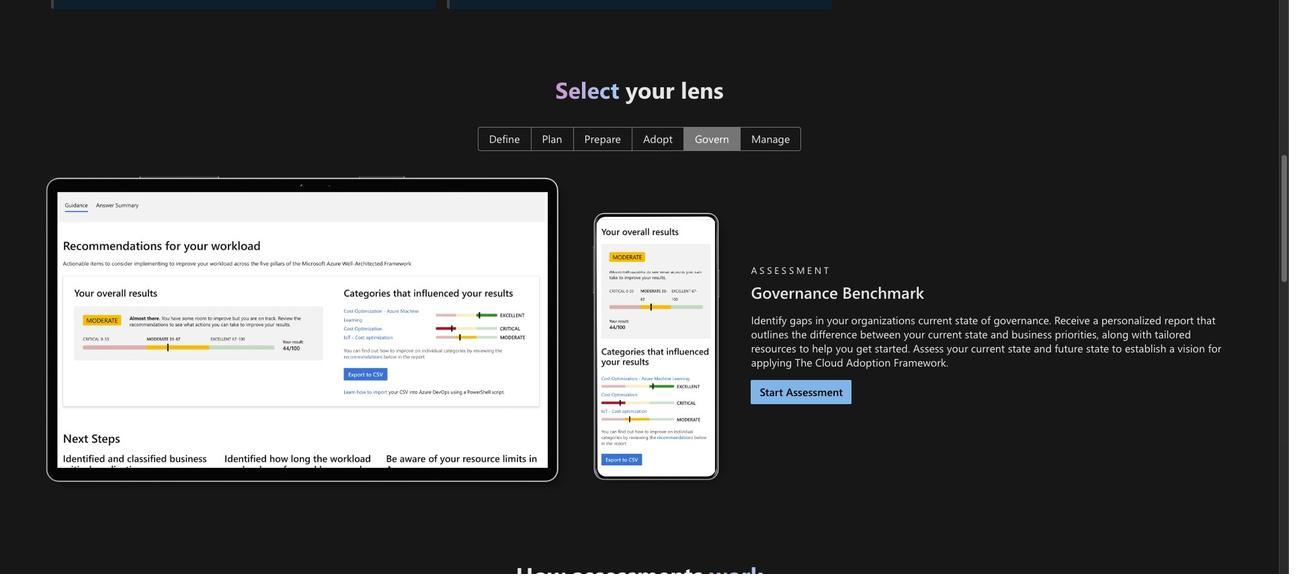 Task type: locate. For each thing, give the bounding box(es) containing it.
framework.
[[894, 355, 948, 369]]

state left governance.
[[965, 327, 988, 341]]

benchmark
[[842, 282, 924, 303]]

your
[[626, 74, 675, 105], [827, 313, 848, 327], [904, 327, 925, 341], [947, 341, 968, 355]]

plan button
[[531, 127, 574, 152]]

cloud
[[815, 355, 843, 369]]

future
[[1055, 341, 1083, 355]]

assessment
[[786, 385, 843, 399]]

prepare
[[584, 132, 621, 146]]

resources
[[751, 341, 796, 355]]

business
[[1012, 327, 1052, 341]]

plan
[[542, 132, 562, 146]]

1 vertical spatial a
[[1169, 341, 1175, 355]]

you
[[836, 341, 853, 355]]

2 to from the left
[[1112, 341, 1122, 355]]

start assessment
[[760, 385, 843, 399]]

a right receive
[[1093, 313, 1098, 327]]

state
[[955, 313, 978, 327], [965, 327, 988, 341], [1008, 341, 1031, 355], [1086, 341, 1109, 355]]

in
[[815, 313, 824, 327]]

outlines
[[751, 327, 789, 341]]

a left vision
[[1169, 341, 1175, 355]]

personalized
[[1101, 313, 1161, 327]]

manage button
[[740, 127, 801, 152]]

assessment governance benchmark
[[751, 264, 924, 303]]

with
[[1132, 327, 1152, 341]]

0 vertical spatial a
[[1093, 313, 1098, 327]]

governance.
[[994, 313, 1051, 327]]

current
[[918, 313, 952, 327], [928, 327, 962, 341], [971, 341, 1005, 355]]

0 horizontal spatial a
[[1093, 313, 1098, 327]]

and right 'of'
[[991, 327, 1009, 341]]

govern
[[695, 132, 729, 146]]

select your lens
[[555, 74, 724, 105]]

to
[[799, 341, 809, 355], [1112, 341, 1122, 355]]

0 horizontal spatial to
[[799, 341, 809, 355]]

difference
[[810, 327, 857, 341]]

establish
[[1125, 341, 1166, 355]]

for
[[1208, 341, 1221, 355]]

to left help
[[799, 341, 809, 355]]

along
[[1102, 327, 1129, 341]]

select
[[555, 74, 619, 105]]

that
[[1197, 313, 1216, 327]]

start assessment link
[[751, 381, 852, 405]]

adoption
[[846, 355, 891, 369]]

and
[[991, 327, 1009, 341], [1034, 341, 1052, 355]]

a
[[1093, 313, 1098, 327], [1169, 341, 1175, 355]]

start
[[760, 385, 783, 399]]

1 horizontal spatial to
[[1112, 341, 1122, 355]]

the
[[791, 327, 807, 341]]

priorities,
[[1055, 327, 1099, 341]]

governance
[[751, 282, 838, 303]]

identify gaps in your organizations current state of governance. receive a personalized report that outlines the difference between your current state and business priorities, along with tailored resources to help you get started. assess your current state and future state to establish a vision for applying the cloud adoption framework.
[[751, 313, 1221, 369]]

1 horizontal spatial a
[[1169, 341, 1175, 355]]

get
[[856, 341, 872, 355]]

and left future
[[1034, 341, 1052, 355]]

state right future
[[1086, 341, 1109, 355]]

lens
[[681, 74, 724, 105]]

receive
[[1054, 313, 1090, 327]]

tab list containing define
[[478, 127, 801, 152]]

tab list
[[478, 127, 801, 152]]

to left with
[[1112, 341, 1122, 355]]

vision
[[1178, 341, 1205, 355]]



Task type: describe. For each thing, give the bounding box(es) containing it.
manage
[[751, 132, 790, 146]]

help
[[812, 341, 833, 355]]

adopt
[[643, 132, 673, 146]]

between
[[860, 327, 901, 341]]

1 horizontal spatial and
[[1034, 341, 1052, 355]]

assessment
[[751, 264, 831, 277]]

state left 'of'
[[955, 313, 978, 327]]

assess
[[913, 341, 944, 355]]

0 horizontal spatial and
[[991, 327, 1009, 341]]

of
[[981, 313, 991, 327]]

your up framework.
[[904, 327, 925, 341]]

report
[[1164, 313, 1194, 327]]

current up the assess
[[918, 313, 952, 327]]

governance benchmark tab panel
[[35, 156, 1244, 504]]

adopt button
[[632, 127, 684, 152]]

tailored
[[1155, 327, 1191, 341]]

your up adopt
[[626, 74, 675, 105]]

your right in
[[827, 313, 848, 327]]

define
[[489, 132, 520, 146]]

state down governance.
[[1008, 341, 1031, 355]]

the
[[795, 355, 812, 369]]

define button
[[478, 127, 531, 152]]

organizations
[[851, 313, 915, 327]]

applying
[[751, 355, 792, 369]]

gaps
[[790, 313, 812, 327]]

current up framework.
[[928, 327, 962, 341]]

identify
[[751, 313, 787, 327]]

prepare button
[[573, 127, 632, 152]]

1 to from the left
[[799, 341, 809, 355]]

your right the assess
[[947, 341, 968, 355]]

started.
[[875, 341, 910, 355]]

govern button
[[683, 127, 741, 152]]

current down 'of'
[[971, 341, 1005, 355]]



Task type: vqa. For each thing, say whether or not it's contained in the screenshot.
gaps
yes



